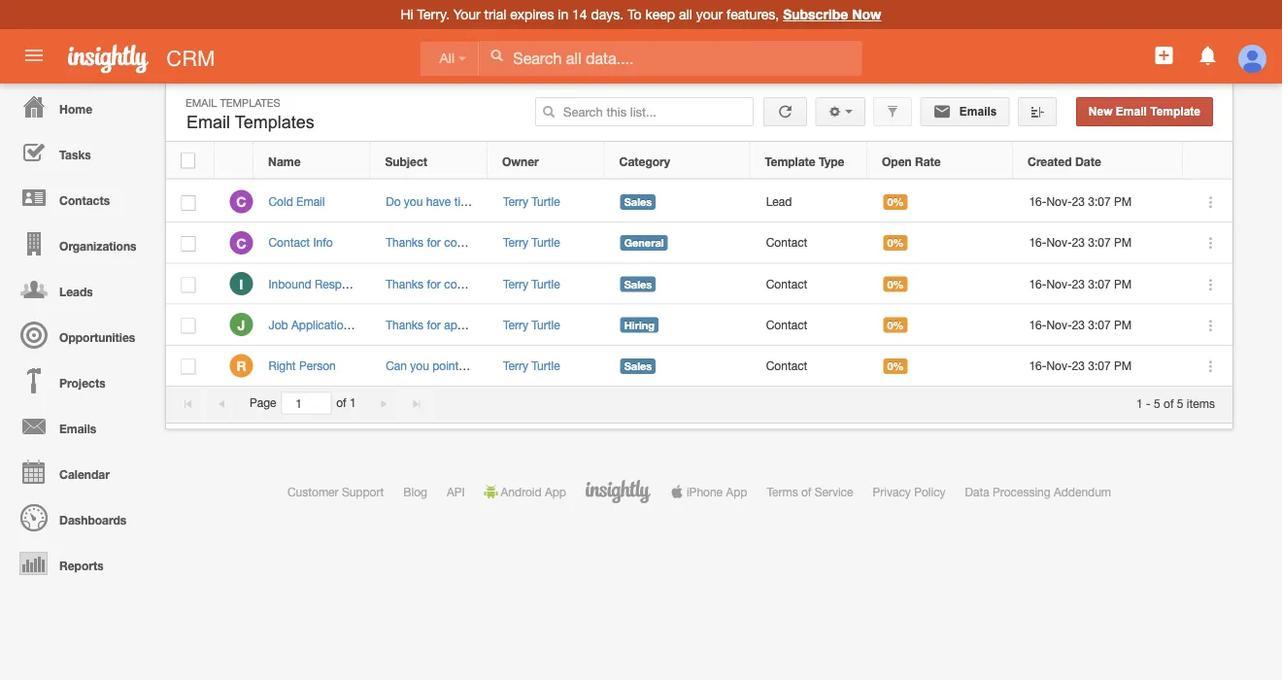 Task type: vqa. For each thing, say whether or not it's contained in the screenshot.


Task type: locate. For each thing, give the bounding box(es) containing it.
1 vertical spatial for
[[427, 277, 441, 290]]

terry right me on the left bottom
[[503, 359, 529, 372]]

3 16-nov-23 3:07 pm cell from the top
[[1015, 264, 1185, 305]]

thanks for applying... link
[[386, 318, 498, 331]]

2 16- from the top
[[1030, 236, 1047, 249]]

2 vertical spatial thanks
[[386, 318, 424, 331]]

app right "android"
[[545, 485, 566, 499]]

1 terry from the top
[[503, 195, 529, 208]]

c
[[236, 194, 246, 210], [236, 235, 246, 251]]

3 sales from the top
[[625, 360, 652, 372]]

right
[[515, 359, 538, 372]]

2 0% cell from the top
[[869, 223, 1015, 264]]

emails up calendar link
[[59, 422, 96, 435]]

1 vertical spatial sales
[[625, 278, 652, 290]]

contacts link
[[5, 175, 155, 221]]

turtle down owner
[[532, 195, 560, 208]]

0 vertical spatial templates
[[220, 96, 280, 109]]

terry turtle inside i row
[[503, 277, 560, 290]]

5 left items
[[1178, 396, 1184, 410]]

1 horizontal spatial 5
[[1178, 396, 1184, 410]]

1 vertical spatial terry turtle
[[503, 277, 560, 290]]

j row
[[166, 305, 1233, 346]]

thanks up thanks for applying... link
[[386, 277, 424, 290]]

23 inside i row
[[1073, 277, 1085, 290]]

4 nov- from the top
[[1047, 318, 1073, 331]]

contact for r
[[766, 359, 808, 372]]

2 terry turtle from the top
[[503, 277, 560, 290]]

2 16-nov-23 3:07 pm from the top
[[1030, 236, 1132, 249]]

of right -
[[1164, 396, 1174, 410]]

1 vertical spatial emails link
[[5, 403, 155, 449]]

app for android app
[[545, 485, 566, 499]]

nov- inside r row
[[1047, 359, 1073, 372]]

23 for do you have time to connect?
[[1073, 195, 1085, 208]]

23 for can you point me to the right person?
[[1073, 359, 1085, 372]]

row containing name
[[166, 143, 1232, 179]]

job application response
[[269, 318, 406, 331]]

1 c from the top
[[236, 194, 246, 210]]

0 horizontal spatial of
[[336, 396, 347, 410]]

cog image
[[828, 105, 842, 119]]

connecting
[[444, 236, 502, 249]]

3 terry turtle link from the top
[[503, 277, 560, 290]]

1 app from the left
[[545, 485, 566, 499]]

email inside new email template link
[[1116, 105, 1148, 118]]

j
[[238, 317, 245, 333]]

terry turtle for r
[[503, 359, 560, 372]]

None checkbox
[[181, 195, 196, 211], [181, 236, 196, 252], [181, 277, 196, 293], [181, 318, 196, 334], [181, 195, 196, 211], [181, 236, 196, 252], [181, 277, 196, 293], [181, 318, 196, 334]]

terry for i
[[503, 277, 529, 290]]

response up can
[[353, 318, 406, 331]]

to right me on the left bottom
[[482, 359, 492, 372]]

5 pm from the top
[[1115, 359, 1132, 372]]

can
[[386, 359, 407, 372]]

person?
[[542, 359, 584, 372]]

5 16-nov-23 3:07 pm cell from the top
[[1015, 346, 1185, 387]]

16- inside j row
[[1030, 318, 1047, 331]]

for inside j row
[[427, 318, 441, 331]]

23 inside r row
[[1073, 359, 1085, 372]]

dashboards link
[[5, 495, 155, 540]]

1 horizontal spatial of
[[802, 485, 812, 499]]

nov- for thanks for contacting us.
[[1047, 277, 1073, 290]]

pm
[[1115, 195, 1132, 208], [1115, 236, 1132, 249], [1115, 277, 1132, 290], [1115, 318, 1132, 331], [1115, 359, 1132, 372]]

your
[[696, 6, 723, 22]]

2 app from the left
[[726, 485, 748, 499]]

0 vertical spatial for
[[427, 236, 441, 249]]

1 terry turtle from the top
[[503, 195, 560, 208]]

0 horizontal spatial 5
[[1155, 396, 1161, 410]]

turtle up person?
[[532, 318, 560, 331]]

thanks
[[386, 236, 424, 249], [386, 277, 424, 290], [386, 318, 424, 331]]

4 pm from the top
[[1115, 318, 1132, 331]]

1 horizontal spatial template
[[1151, 105, 1201, 118]]

email templates email templates
[[186, 96, 315, 132]]

contact info link
[[269, 236, 343, 249]]

row group
[[166, 182, 1233, 387]]

16- inside r row
[[1030, 359, 1047, 372]]

5 16- from the top
[[1030, 359, 1047, 372]]

sales
[[625, 196, 652, 208], [625, 278, 652, 290], [625, 360, 652, 372]]

me
[[462, 359, 478, 372]]

2 vertical spatial for
[[427, 318, 441, 331]]

1 horizontal spatial emails
[[957, 105, 998, 118]]

3 terry from the top
[[503, 277, 529, 290]]

terry inside j row
[[503, 318, 529, 331]]

terry down connect?
[[503, 236, 529, 249]]

pm inside r row
[[1115, 359, 1132, 372]]

terry down the "us."
[[503, 318, 529, 331]]

terry turtle
[[503, 195, 560, 208], [503, 277, 560, 290], [503, 359, 560, 372]]

0% cell for thanks for contacting us.
[[869, 264, 1015, 305]]

sales down 'hiring'
[[625, 360, 652, 372]]

2 3:07 from the top
[[1089, 236, 1111, 249]]

3 0% from the top
[[888, 278, 904, 290]]

contact inside r row
[[766, 359, 808, 372]]

1 horizontal spatial app
[[726, 485, 748, 499]]

keep
[[646, 6, 676, 22]]

0% inside r row
[[888, 360, 904, 372]]

app right iphone
[[726, 485, 748, 499]]

contact cell
[[751, 223, 869, 264], [751, 264, 869, 305], [751, 305, 869, 346], [751, 346, 869, 387]]

None checkbox
[[181, 153, 195, 169], [181, 359, 196, 375], [181, 153, 195, 169], [181, 359, 196, 375]]

turtle inside i row
[[532, 277, 560, 290]]

3 16-nov-23 3:07 pm from the top
[[1030, 277, 1132, 290]]

2 vertical spatial sales cell
[[606, 346, 751, 387]]

1 c link from the top
[[230, 190, 253, 213]]

terry right contacting
[[503, 277, 529, 290]]

0% cell
[[869, 182, 1015, 223], [869, 223, 1015, 264], [869, 264, 1015, 305], [869, 305, 1015, 346], [869, 346, 1015, 387]]

16-nov-23 3:07 pm inside i row
[[1030, 277, 1132, 290]]

terry down owner
[[503, 195, 529, 208]]

sales cell down general
[[606, 264, 751, 305]]

r row
[[166, 346, 1233, 387]]

2 c link from the top
[[230, 231, 253, 254]]

1 - 5 of 5 items
[[1137, 396, 1216, 410]]

c left cold
[[236, 194, 246, 210]]

organizations link
[[5, 221, 155, 266]]

sales inside r row
[[625, 360, 652, 372]]

3 thanks from the top
[[386, 318, 424, 331]]

16-nov-23 3:07 pm cell
[[1015, 182, 1185, 223], [1015, 223, 1185, 264], [1015, 264, 1185, 305], [1015, 305, 1185, 346], [1015, 346, 1185, 387]]

4 16-nov-23 3:07 pm from the top
[[1030, 318, 1132, 331]]

2 c from the top
[[236, 235, 246, 251]]

2 terry from the top
[[503, 236, 529, 249]]

5 turtle from the top
[[532, 359, 560, 372]]

0% inside j row
[[888, 319, 904, 331]]

to for c
[[480, 195, 491, 208]]

16-nov-23 3:07 pm inside j row
[[1030, 318, 1132, 331]]

home
[[59, 102, 92, 116]]

1 vertical spatial emails
[[59, 422, 96, 435]]

response up job application response link
[[315, 277, 367, 290]]

leads
[[59, 285, 93, 298]]

3 0% cell from the top
[[869, 264, 1015, 305]]

2 thanks from the top
[[386, 277, 424, 290]]

turtle down connect?
[[532, 236, 560, 249]]

2 c row from the top
[[166, 223, 1233, 264]]

0 vertical spatial c
[[236, 194, 246, 210]]

1 16-nov-23 3:07 pm cell from the top
[[1015, 182, 1185, 223]]

2 sales cell from the top
[[606, 264, 751, 305]]

c row down category
[[166, 182, 1233, 223]]

emails inside navigation
[[59, 422, 96, 435]]

templates
[[220, 96, 280, 109], [235, 112, 315, 132]]

privacy
[[873, 485, 911, 499]]

1 vertical spatial you
[[410, 359, 429, 372]]

iphone
[[687, 485, 723, 499]]

5 16-nov-23 3:07 pm from the top
[[1030, 359, 1132, 372]]

inbound response link
[[269, 277, 377, 290]]

owner
[[502, 154, 539, 168]]

16- for thanks for contacting us.
[[1030, 277, 1047, 290]]

5 nov- from the top
[[1047, 359, 1073, 372]]

0 horizontal spatial 1
[[350, 396, 356, 410]]

3 terry turtle from the top
[[503, 359, 560, 372]]

16-nov-23 3:07 pm cell for can you point me to the right person?
[[1015, 346, 1185, 387]]

blog link
[[404, 485, 427, 499]]

0 horizontal spatial app
[[545, 485, 566, 499]]

thanks inside j row
[[386, 318, 424, 331]]

can you point me to the right person?
[[386, 359, 584, 372]]

1 vertical spatial sales cell
[[606, 264, 751, 305]]

hiring
[[625, 319, 655, 331]]

4 16- from the top
[[1030, 318, 1047, 331]]

2 23 from the top
[[1073, 236, 1085, 249]]

for left contacting
[[427, 277, 441, 290]]

of right terms
[[802, 485, 812, 499]]

5 3:07 from the top
[[1089, 359, 1111, 372]]

new email template
[[1089, 105, 1201, 118]]

sales cell
[[606, 182, 751, 223], [606, 264, 751, 305], [606, 346, 751, 387]]

16-nov-23 3:07 pm for thanks for contacting us.
[[1030, 277, 1132, 290]]

2 for from the top
[[427, 277, 441, 290]]

template inside new email template link
[[1151, 105, 1201, 118]]

lead
[[766, 195, 792, 208]]

3 sales cell from the top
[[606, 346, 751, 387]]

to
[[480, 195, 491, 208], [482, 359, 492, 372]]

4 0% from the top
[[888, 319, 904, 331]]

refresh list image
[[777, 105, 795, 118]]

connect?
[[494, 195, 542, 208]]

1 terry turtle link from the top
[[503, 195, 560, 208]]

4 turtle from the top
[[532, 318, 560, 331]]

3:07
[[1089, 195, 1111, 208], [1089, 236, 1111, 249], [1089, 277, 1111, 290], [1089, 318, 1111, 331], [1089, 359, 1111, 372]]

1 3:07 from the top
[[1089, 195, 1111, 208]]

pm inside i row
[[1115, 277, 1132, 290]]

3:07 inside i row
[[1089, 277, 1111, 290]]

c link left cold
[[230, 190, 253, 213]]

2 16-nov-23 3:07 pm cell from the top
[[1015, 223, 1185, 264]]

you right do
[[404, 195, 423, 208]]

features,
[[727, 6, 780, 22]]

thanks for connecting terry turtle
[[386, 236, 560, 249]]

you right can
[[410, 359, 429, 372]]

1 right 1 field
[[350, 396, 356, 410]]

3 turtle from the top
[[532, 277, 560, 290]]

3 pm from the top
[[1115, 277, 1132, 290]]

1 pm from the top
[[1115, 195, 1132, 208]]

0% inside i row
[[888, 278, 904, 290]]

5 terry from the top
[[503, 359, 529, 372]]

c link up i link
[[230, 231, 253, 254]]

api link
[[447, 485, 465, 499]]

service
[[815, 485, 854, 499]]

general cell
[[606, 223, 751, 264]]

sales cell down category
[[606, 182, 751, 223]]

1 vertical spatial thanks
[[386, 277, 424, 290]]

0 vertical spatial terry turtle
[[503, 195, 560, 208]]

23 inside j row
[[1073, 318, 1085, 331]]

email
[[186, 96, 217, 109], [1116, 105, 1148, 118], [187, 112, 230, 132], [296, 195, 325, 208]]

1 vertical spatial template
[[765, 154, 816, 168]]

terry
[[503, 195, 529, 208], [503, 236, 529, 249], [503, 277, 529, 290], [503, 318, 529, 331], [503, 359, 529, 372]]

1 thanks from the top
[[386, 236, 424, 249]]

1 sales cell from the top
[[606, 182, 751, 223]]

row
[[166, 143, 1232, 179]]

0 vertical spatial you
[[404, 195, 423, 208]]

date
[[1076, 154, 1102, 168]]

blog
[[404, 485, 427, 499]]

1 vertical spatial c link
[[230, 231, 253, 254]]

page
[[250, 396, 277, 410]]

1 vertical spatial to
[[482, 359, 492, 372]]

0 vertical spatial sales cell
[[606, 182, 751, 223]]

0 vertical spatial c link
[[230, 190, 253, 213]]

5 23 from the top
[[1073, 359, 1085, 372]]

1 left -
[[1137, 396, 1144, 410]]

1 1 from the left
[[350, 396, 356, 410]]

4 23 from the top
[[1073, 318, 1085, 331]]

c up i link
[[236, 235, 246, 251]]

c row
[[166, 182, 1233, 223], [166, 223, 1233, 264]]

3 nov- from the top
[[1047, 277, 1073, 290]]

3 23 from the top
[[1073, 277, 1085, 290]]

0 horizontal spatial emails
[[59, 422, 96, 435]]

cold email link
[[269, 195, 335, 208]]

0 vertical spatial response
[[315, 277, 367, 290]]

hiring cell
[[606, 305, 751, 346]]

of right 1 field
[[336, 396, 347, 410]]

leads link
[[5, 266, 155, 312]]

4 terry from the top
[[503, 318, 529, 331]]

1
[[350, 396, 356, 410], [1137, 396, 1144, 410]]

thanks for c
[[386, 236, 424, 249]]

3 contact cell from the top
[[751, 305, 869, 346]]

thanks up can
[[386, 318, 424, 331]]

terms of service
[[767, 485, 854, 499]]

1 contact cell from the top
[[751, 223, 869, 264]]

privacy policy
[[873, 485, 946, 499]]

1 0% from the top
[[888, 196, 904, 208]]

to right the time
[[480, 195, 491, 208]]

opportunities
[[59, 330, 135, 344]]

terry inside r row
[[503, 359, 529, 372]]

4 terry turtle link from the top
[[503, 318, 560, 331]]

0 vertical spatial emails
[[957, 105, 998, 118]]

terry for r
[[503, 359, 529, 372]]

3 for from the top
[[427, 318, 441, 331]]

show list view filters image
[[886, 105, 900, 119]]

turtle for c
[[532, 195, 560, 208]]

5 0% from the top
[[888, 360, 904, 372]]

emails link up rate
[[921, 97, 1010, 126]]

0 vertical spatial template
[[1151, 105, 1201, 118]]

sales for i
[[625, 278, 652, 290]]

right
[[269, 359, 296, 372]]

16- for do you have time to connect?
[[1030, 195, 1047, 208]]

1 vertical spatial response
[[353, 318, 406, 331]]

0% for can you point me to the right person?
[[888, 360, 904, 372]]

cold
[[269, 195, 293, 208]]

2 sales from the top
[[625, 278, 652, 290]]

sales up 'hiring'
[[625, 278, 652, 290]]

2 vertical spatial sales
[[625, 360, 652, 372]]

all link
[[420, 41, 479, 76]]

0 vertical spatial thanks
[[386, 236, 424, 249]]

right person link
[[269, 359, 346, 372]]

contact cell for r
[[751, 346, 869, 387]]

contact for j
[[766, 318, 808, 331]]

c link for cold email
[[230, 190, 253, 213]]

sales cell down 'hiring'
[[606, 346, 751, 387]]

you
[[404, 195, 423, 208], [410, 359, 429, 372]]

4 3:07 from the top
[[1089, 318, 1111, 331]]

template
[[1151, 105, 1201, 118], [765, 154, 816, 168]]

16- inside i row
[[1030, 277, 1047, 290]]

1 horizontal spatial 1
[[1137, 396, 1144, 410]]

created
[[1028, 154, 1072, 168]]

sales inside i row
[[625, 278, 652, 290]]

1 0% cell from the top
[[869, 182, 1015, 223]]

2 contact cell from the top
[[751, 264, 869, 305]]

you inside r row
[[410, 359, 429, 372]]

terry turtle inside r row
[[503, 359, 560, 372]]

to
[[628, 6, 642, 22]]

do
[[386, 195, 401, 208]]

c row up j row
[[166, 223, 1233, 264]]

nov- inside i row
[[1047, 277, 1073, 290]]

navigation
[[0, 84, 155, 586]]

template down notifications icon
[[1151, 105, 1201, 118]]

app for iphone app
[[726, 485, 748, 499]]

contact
[[269, 236, 310, 249], [766, 236, 808, 249], [766, 277, 808, 290], [766, 318, 808, 331], [766, 359, 808, 372]]

5 0% cell from the top
[[869, 346, 1015, 387]]

0 vertical spatial to
[[480, 195, 491, 208]]

4 contact cell from the top
[[751, 346, 869, 387]]

pm for thanks for contacting us.
[[1115, 277, 1132, 290]]

thanks down do
[[386, 236, 424, 249]]

1 c row from the top
[[166, 182, 1233, 223]]

show sidebar image
[[1031, 105, 1045, 119]]

16-nov-23 3:07 pm inside r row
[[1030, 359, 1132, 372]]

calendar
[[59, 467, 110, 481]]

1 nov- from the top
[[1047, 195, 1073, 208]]

turtle right the "us."
[[532, 277, 560, 290]]

name
[[268, 154, 301, 168]]

1 16- from the top
[[1030, 195, 1047, 208]]

to inside r row
[[482, 359, 492, 372]]

2 terry turtle link from the top
[[503, 236, 560, 249]]

1 vertical spatial templates
[[235, 112, 315, 132]]

5 right -
[[1155, 396, 1161, 410]]

1 23 from the top
[[1073, 195, 1085, 208]]

emails left show sidebar icon on the top right of page
[[957, 105, 998, 118]]

0 horizontal spatial emails link
[[5, 403, 155, 449]]

app
[[545, 485, 566, 499], [726, 485, 748, 499]]

0 vertical spatial sales
[[625, 196, 652, 208]]

1 for from the top
[[427, 236, 441, 249]]

turtle inside r row
[[532, 359, 560, 372]]

contact inside j row
[[766, 318, 808, 331]]

privacy policy link
[[873, 485, 946, 499]]

3:07 inside r row
[[1089, 359, 1111, 372]]

1 horizontal spatial emails link
[[921, 97, 1010, 126]]

nov- inside j row
[[1047, 318, 1073, 331]]

3 16- from the top
[[1030, 277, 1047, 290]]

turtle
[[532, 195, 560, 208], [532, 236, 560, 249], [532, 277, 560, 290], [532, 318, 560, 331], [532, 359, 560, 372]]

1 16-nov-23 3:07 pm from the top
[[1030, 195, 1132, 208]]

emails link down projects
[[5, 403, 155, 449]]

sales down category
[[625, 196, 652, 208]]

turtle right the
[[532, 359, 560, 372]]

nov- for do you have time to connect?
[[1047, 195, 1073, 208]]

terry inside i row
[[503, 277, 529, 290]]

5 terry turtle link from the top
[[503, 359, 560, 372]]

for left connecting
[[427, 236, 441, 249]]

do you have time to connect?
[[386, 195, 542, 208]]

1 vertical spatial c
[[236, 235, 246, 251]]

2 vertical spatial terry turtle
[[503, 359, 560, 372]]

1 turtle from the top
[[532, 195, 560, 208]]

contact inside i row
[[766, 277, 808, 290]]

1 sales from the top
[[625, 196, 652, 208]]

thanks inside i row
[[386, 277, 424, 290]]

3 3:07 from the top
[[1089, 277, 1111, 290]]

template left type
[[765, 154, 816, 168]]

job application response link
[[269, 318, 415, 331]]

for left "applying..."
[[427, 318, 441, 331]]

3:07 inside j row
[[1089, 318, 1111, 331]]



Task type: describe. For each thing, give the bounding box(es) containing it.
1 5 from the left
[[1155, 396, 1161, 410]]

for for c
[[427, 236, 441, 249]]

c for contact info
[[236, 235, 246, 251]]

support
[[342, 485, 384, 499]]

sales cell for i
[[606, 264, 751, 305]]

i link
[[230, 272, 253, 295]]

person
[[299, 359, 336, 372]]

0 horizontal spatial template
[[765, 154, 816, 168]]

0 vertical spatial emails link
[[921, 97, 1010, 126]]

r link
[[230, 354, 253, 377]]

hi
[[401, 6, 414, 22]]

contact for c
[[766, 236, 808, 249]]

3:07 for thanks for contacting us.
[[1089, 277, 1111, 290]]

addendum
[[1054, 485, 1112, 499]]

j link
[[230, 313, 253, 336]]

Search this list... text field
[[536, 97, 754, 126]]

nov- for can you point me to the right person?
[[1047, 359, 1073, 372]]

open
[[882, 154, 912, 168]]

2 nov- from the top
[[1047, 236, 1073, 249]]

iphone app link
[[670, 485, 748, 499]]

16-nov-23 3:07 pm for can you point me to the right person?
[[1030, 359, 1132, 372]]

16-nov-23 3:07 pm for do you have time to connect?
[[1030, 195, 1132, 208]]

processing
[[993, 485, 1051, 499]]

-
[[1147, 396, 1151, 410]]

created date
[[1028, 154, 1102, 168]]

turtle for r
[[532, 359, 560, 372]]

23 for thanks for contacting us.
[[1073, 277, 1085, 290]]

terry turtle link for thanks for connecting
[[503, 236, 560, 249]]

all
[[679, 6, 693, 22]]

notifications image
[[1197, 44, 1220, 67]]

3:07 for do you have time to connect?
[[1089, 195, 1111, 208]]

terms of service link
[[767, 485, 854, 499]]

turtle inside j row
[[532, 318, 560, 331]]

turtle for i
[[532, 277, 560, 290]]

sales for c
[[625, 196, 652, 208]]

time
[[454, 195, 477, 208]]

rate
[[915, 154, 941, 168]]

to for r
[[482, 359, 492, 372]]

2 horizontal spatial of
[[1164, 396, 1174, 410]]

cold email
[[269, 195, 325, 208]]

thanks for contacting us. link
[[386, 277, 518, 290]]

you for r
[[410, 359, 429, 372]]

terry turtle link for thanks for applying...
[[503, 318, 560, 331]]

2 5 from the left
[[1178, 396, 1184, 410]]

job
[[269, 318, 288, 331]]

reports
[[59, 559, 104, 572]]

search image
[[542, 105, 556, 119]]

contact for i
[[766, 277, 808, 290]]

customer support
[[288, 485, 384, 499]]

thanks for j
[[386, 318, 424, 331]]

terry turtle link for do you have time to connect?
[[503, 195, 560, 208]]

terry turtle for c
[[503, 195, 560, 208]]

data
[[966, 485, 990, 499]]

open rate
[[882, 154, 941, 168]]

sales cell for r
[[606, 346, 751, 387]]

response inside j row
[[353, 318, 406, 331]]

16-nov-23 3:07 pm cell for do you have time to connect?
[[1015, 182, 1185, 223]]

contact cell for i
[[751, 264, 869, 305]]

4 0% cell from the top
[[869, 305, 1015, 346]]

iphone app
[[687, 485, 748, 499]]

have
[[426, 195, 451, 208]]

category
[[620, 154, 670, 168]]

android app
[[501, 485, 566, 499]]

0% cell for can you point me to the right person?
[[869, 346, 1015, 387]]

calendar link
[[5, 449, 155, 495]]

Search all data.... text field
[[479, 41, 862, 76]]

organizations
[[59, 239, 137, 253]]

applying...
[[444, 318, 498, 331]]

subscribe now link
[[783, 6, 882, 22]]

c for cold email
[[236, 194, 246, 210]]

tasks link
[[5, 129, 155, 175]]

pm for do you have time to connect?
[[1115, 195, 1132, 208]]

data processing addendum
[[966, 485, 1112, 499]]

in
[[558, 6, 569, 22]]

terry turtle link for can you point me to the right person?
[[503, 359, 560, 372]]

16-nov-23 3:07 pm cell for thanks for contacting us.
[[1015, 264, 1185, 305]]

android app link
[[485, 485, 566, 499]]

api
[[447, 485, 465, 499]]

terry turtle for i
[[503, 277, 560, 290]]

4 16-nov-23 3:07 pm cell from the top
[[1015, 305, 1185, 346]]

pm inside j row
[[1115, 318, 1132, 331]]

white image
[[490, 49, 504, 62]]

1 field
[[282, 393, 331, 414]]

contact cell for c
[[751, 223, 869, 264]]

template type
[[765, 154, 845, 168]]

i
[[239, 276, 243, 292]]

opportunities link
[[5, 312, 155, 358]]

you for c
[[404, 195, 423, 208]]

for for j
[[427, 318, 441, 331]]

reports link
[[5, 540, 155, 586]]

14
[[572, 6, 588, 22]]

row group containing c
[[166, 182, 1233, 387]]

navigation containing home
[[0, 84, 155, 586]]

for inside i row
[[427, 277, 441, 290]]

right person
[[269, 359, 336, 372]]

terry turtle link for thanks for contacting us.
[[503, 277, 560, 290]]

expires
[[510, 6, 554, 22]]

contact info
[[269, 236, 333, 249]]

info
[[313, 236, 333, 249]]

2 1 from the left
[[1137, 396, 1144, 410]]

email templates button
[[182, 108, 319, 137]]

lead cell
[[751, 182, 869, 223]]

0% cell for do you have time to connect?
[[869, 182, 1015, 223]]

trial
[[485, 6, 507, 22]]

customer support link
[[288, 485, 384, 499]]

android
[[501, 485, 542, 499]]

contact cell for j
[[751, 305, 869, 346]]

crm
[[167, 46, 215, 70]]

sales cell for c
[[606, 182, 751, 223]]

2 turtle from the top
[[532, 236, 560, 249]]

response inside i row
[[315, 277, 367, 290]]

projects
[[59, 376, 106, 390]]

0% for thanks for contacting us.
[[888, 278, 904, 290]]

3:07 for can you point me to the right person?
[[1089, 359, 1111, 372]]

terry for c
[[503, 195, 529, 208]]

2 0% from the top
[[888, 237, 904, 249]]

c link for contact info
[[230, 231, 253, 254]]

16- for can you point me to the right person?
[[1030, 359, 1047, 372]]

data processing addendum link
[[966, 485, 1112, 499]]

type
[[819, 154, 845, 168]]

dashboards
[[59, 513, 127, 527]]

the
[[495, 359, 512, 372]]

tasks
[[59, 148, 91, 161]]

0% for do you have time to connect?
[[888, 196, 904, 208]]

thanks for contacting us.
[[386, 277, 518, 290]]

thanks for connecting link
[[386, 236, 502, 249]]

hi terry. your trial expires in 14 days. to keep all your features, subscribe now
[[401, 6, 882, 22]]

pm for can you point me to the right person?
[[1115, 359, 1132, 372]]

terry.
[[417, 6, 450, 22]]

point
[[433, 359, 459, 372]]

policy
[[915, 485, 946, 499]]

projects link
[[5, 358, 155, 403]]

2 pm from the top
[[1115, 236, 1132, 249]]

r
[[237, 358, 246, 374]]

thanks for applying... terry turtle
[[386, 318, 560, 331]]

all
[[440, 51, 455, 66]]

subscribe
[[783, 6, 849, 22]]

terms
[[767, 485, 798, 499]]

sales for r
[[625, 360, 652, 372]]

i row
[[166, 264, 1233, 305]]



